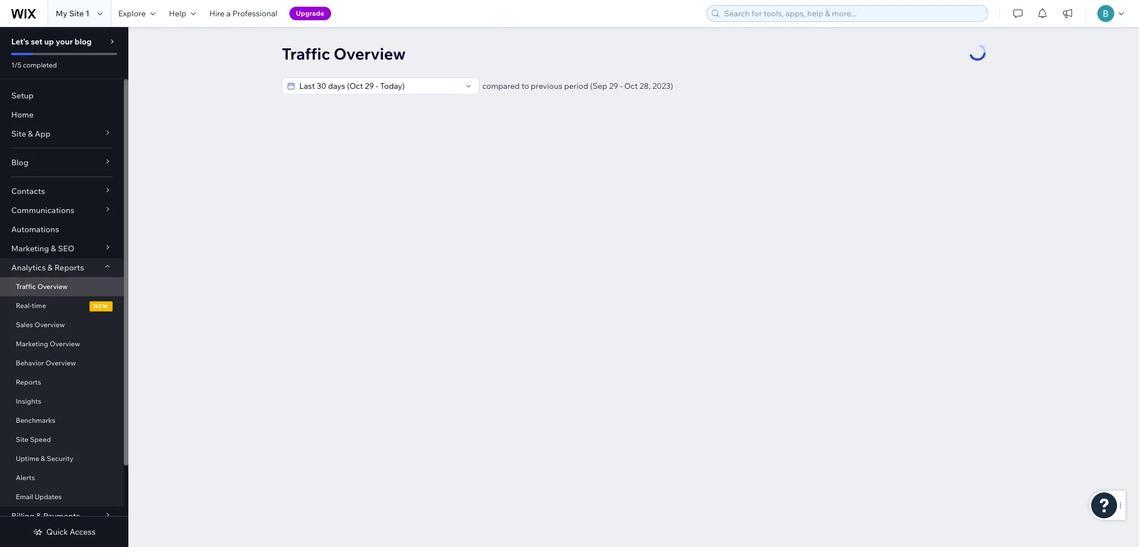 Task type: vqa. For each thing, say whether or not it's contained in the screenshot.
'Choose'
no



Task type: describe. For each thing, give the bounding box(es) containing it.
completed
[[23, 61, 57, 69]]

behavior
[[16, 359, 44, 368]]

access
[[70, 528, 96, 538]]

benchmarks link
[[0, 412, 124, 431]]

reports link
[[0, 373, 124, 393]]

help
[[169, 8, 186, 19]]

marketing overview link
[[0, 335, 124, 354]]

your
[[56, 37, 73, 47]]

reports inside popup button
[[54, 263, 84, 273]]

app
[[35, 129, 50, 139]]

overview for sales overview link
[[35, 321, 65, 329]]

analytics & reports button
[[0, 259, 124, 278]]

billing & payments
[[11, 512, 80, 522]]

quick access
[[46, 528, 96, 538]]

let's set up your blog
[[11, 37, 92, 47]]

marketing & seo button
[[0, 239, 124, 259]]

marketing for marketing overview
[[16, 340, 48, 349]]

professional
[[232, 8, 277, 19]]

home link
[[0, 105, 124, 124]]

hire a professional
[[209, 8, 277, 19]]

billing
[[11, 512, 34, 522]]

marketing overview
[[16, 340, 80, 349]]

upgrade
[[296, 9, 324, 17]]

previous
[[531, 81, 563, 91]]

insights link
[[0, 393, 124, 412]]

2023)
[[653, 81, 673, 91]]

sales
[[16, 321, 33, 329]]

automations link
[[0, 220, 124, 239]]

help button
[[162, 0, 203, 27]]

-
[[620, 81, 623, 91]]

site for site speed
[[16, 436, 28, 444]]

1
[[86, 8, 90, 19]]

sidebar element
[[0, 27, 128, 548]]

time
[[32, 302, 46, 310]]

29
[[609, 81, 618, 91]]

oct
[[624, 81, 638, 91]]

sales overview link
[[0, 316, 124, 335]]

email updates
[[16, 493, 62, 502]]

billing & payments button
[[0, 507, 124, 527]]

& for analytics
[[47, 263, 53, 273]]

sales overview
[[16, 321, 65, 329]]

let's
[[11, 37, 29, 47]]

0 vertical spatial traffic
[[282, 44, 330, 64]]

analytics & reports
[[11, 263, 84, 273]]

behavior overview
[[16, 359, 76, 368]]

& for billing
[[36, 512, 41, 522]]

contacts button
[[0, 182, 124, 201]]

Search for tools, apps, help & more... field
[[721, 6, 984, 21]]

quick access button
[[33, 528, 96, 538]]

marketing for marketing & seo
[[11, 244, 49, 254]]

compared to previous period (sep 29 - oct 28, 2023)
[[482, 81, 673, 91]]

a
[[226, 8, 231, 19]]

explore
[[118, 8, 146, 19]]

& for marketing
[[51, 244, 56, 254]]

communications
[[11, 206, 74, 216]]

uptime & security
[[16, 455, 74, 464]]



Task type: locate. For each thing, give the bounding box(es) containing it.
traffic down analytics
[[16, 283, 36, 291]]

site down home
[[11, 129, 26, 139]]

traffic overview
[[282, 44, 406, 64], [16, 283, 68, 291]]

1 horizontal spatial traffic overview
[[282, 44, 406, 64]]

to
[[522, 81, 529, 91]]

& left app
[[28, 129, 33, 139]]

compared
[[482, 81, 520, 91]]

behavior overview link
[[0, 354, 124, 373]]

traffic
[[282, 44, 330, 64], [16, 283, 36, 291]]

traffic down upgrade button
[[282, 44, 330, 64]]

reports up the insights
[[16, 378, 41, 387]]

site & app
[[11, 129, 50, 139]]

site for site & app
[[11, 129, 26, 139]]

uptime & security link
[[0, 450, 124, 469]]

0 horizontal spatial traffic overview
[[16, 283, 68, 291]]

& right uptime
[[41, 455, 45, 464]]

1 horizontal spatial traffic
[[282, 44, 330, 64]]

alerts
[[16, 474, 35, 483]]

home
[[11, 110, 34, 120]]

blog
[[75, 37, 92, 47]]

period
[[564, 81, 588, 91]]

setup link
[[0, 86, 124, 105]]

overview for traffic overview link
[[37, 283, 68, 291]]

& inside dropdown button
[[51, 244, 56, 254]]

None field
[[296, 78, 462, 94]]

reports inside "link"
[[16, 378, 41, 387]]

upgrade button
[[289, 7, 331, 20]]

& inside popup button
[[47, 263, 53, 273]]

site left speed
[[16, 436, 28, 444]]

traffic overview inside traffic overview link
[[16, 283, 68, 291]]

reports down seo
[[54, 263, 84, 273]]

real-time
[[16, 302, 46, 310]]

new
[[94, 303, 109, 310]]

speed
[[30, 436, 51, 444]]

payments
[[43, 512, 80, 522]]

& for uptime
[[41, 455, 45, 464]]

site left 1
[[69, 8, 84, 19]]

marketing
[[11, 244, 49, 254], [16, 340, 48, 349]]

0 vertical spatial site
[[69, 8, 84, 19]]

0 horizontal spatial reports
[[16, 378, 41, 387]]

& right billing
[[36, 512, 41, 522]]

communications button
[[0, 201, 124, 220]]

updates
[[35, 493, 62, 502]]

overview for marketing overview link
[[50, 340, 80, 349]]

site & app button
[[0, 124, 124, 144]]

quick
[[46, 528, 68, 538]]

site speed
[[16, 436, 51, 444]]

1 vertical spatial traffic
[[16, 283, 36, 291]]

contacts
[[11, 186, 45, 197]]

1 vertical spatial reports
[[16, 378, 41, 387]]

uptime
[[16, 455, 39, 464]]

marketing & seo
[[11, 244, 74, 254]]

up
[[44, 37, 54, 47]]

site inside popup button
[[11, 129, 26, 139]]

&
[[28, 129, 33, 139], [51, 244, 56, 254], [47, 263, 53, 273], [41, 455, 45, 464], [36, 512, 41, 522]]

1 vertical spatial marketing
[[16, 340, 48, 349]]

& for site
[[28, 129, 33, 139]]

email updates link
[[0, 488, 124, 507]]

& left seo
[[51, 244, 56, 254]]

site
[[69, 8, 84, 19], [11, 129, 26, 139], [16, 436, 28, 444]]

traffic overview up time
[[16, 283, 68, 291]]

marketing up 'behavior'
[[16, 340, 48, 349]]

insights
[[16, 398, 41, 406]]

marketing inside dropdown button
[[11, 244, 49, 254]]

0 vertical spatial marketing
[[11, 244, 49, 254]]

1/5
[[11, 61, 21, 69]]

28,
[[640, 81, 651, 91]]

blog
[[11, 158, 28, 168]]

0 horizontal spatial traffic
[[16, 283, 36, 291]]

setup
[[11, 91, 34, 101]]

analytics
[[11, 263, 46, 273]]

1 vertical spatial traffic overview
[[16, 283, 68, 291]]

0 vertical spatial traffic overview
[[282, 44, 406, 64]]

1/5 completed
[[11, 61, 57, 69]]

traffic inside traffic overview link
[[16, 283, 36, 291]]

blog button
[[0, 153, 124, 172]]

benchmarks
[[16, 417, 55, 425]]

hire
[[209, 8, 225, 19]]

1 vertical spatial site
[[11, 129, 26, 139]]

2 vertical spatial site
[[16, 436, 28, 444]]

alerts link
[[0, 469, 124, 488]]

1 horizontal spatial reports
[[54, 263, 84, 273]]

security
[[47, 455, 74, 464]]

seo
[[58, 244, 74, 254]]

marketing up analytics
[[11, 244, 49, 254]]

my
[[56, 8, 67, 19]]

my site 1
[[56, 8, 90, 19]]

overview for behavior overview link
[[46, 359, 76, 368]]

real-
[[16, 302, 32, 310]]

set
[[31, 37, 42, 47]]

traffic overview down upgrade button
[[282, 44, 406, 64]]

reports
[[54, 263, 84, 273], [16, 378, 41, 387]]

hire a professional link
[[203, 0, 284, 27]]

site speed link
[[0, 431, 124, 450]]

email
[[16, 493, 33, 502]]

overview
[[334, 44, 406, 64], [37, 283, 68, 291], [35, 321, 65, 329], [50, 340, 80, 349], [46, 359, 76, 368]]

automations
[[11, 225, 59, 235]]

traffic overview link
[[0, 278, 124, 297]]

0 vertical spatial reports
[[54, 263, 84, 273]]

(sep
[[590, 81, 607, 91]]

& down marketing & seo at the left of the page
[[47, 263, 53, 273]]



